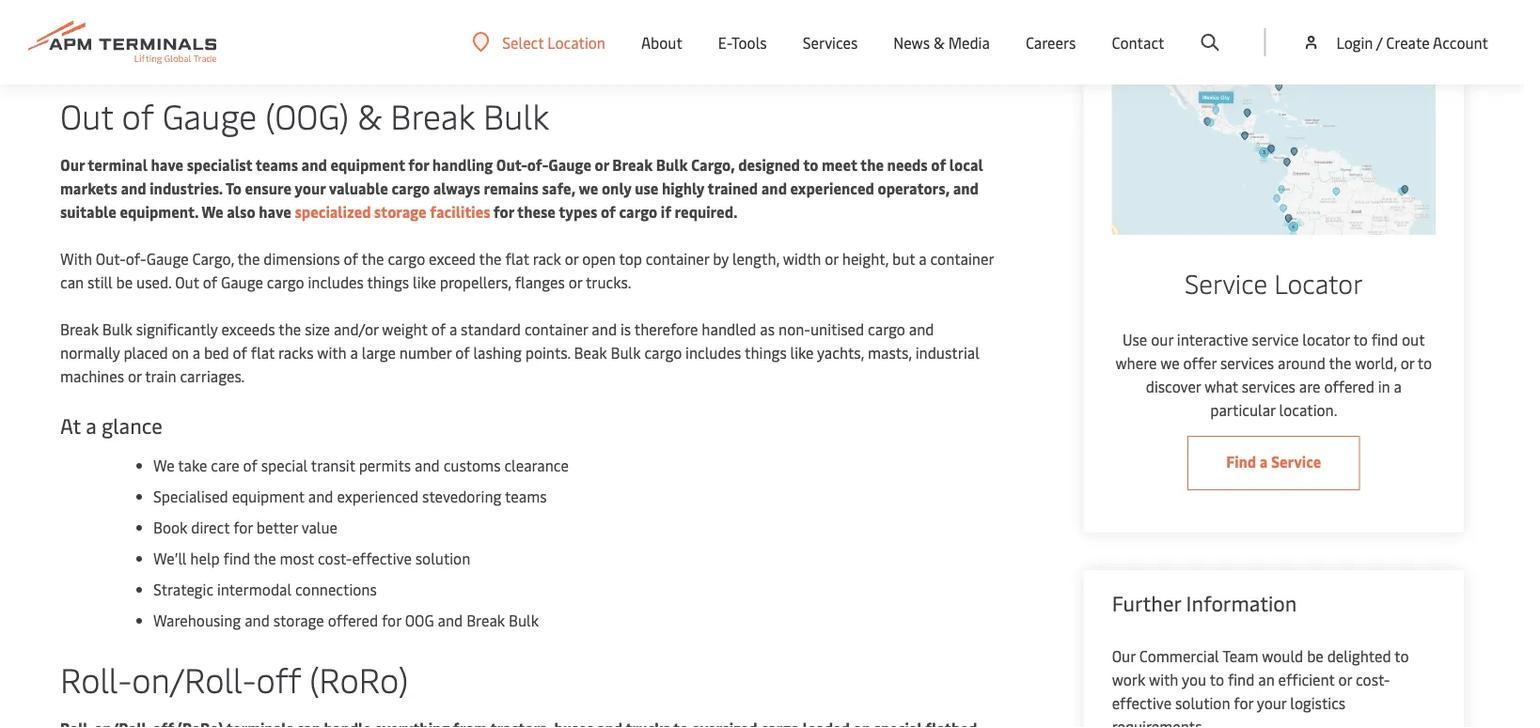 Task type: vqa. For each thing, say whether or not it's contained in the screenshot.
Vessel Schedule
no



Task type: describe. For each thing, give the bounding box(es) containing it.
the inside our terminal have specialist teams and equipment for handling out-of-gauge or break bulk cargo, designed to meet the needs of local markets and industries. to ensure your valuable cargo always remains safe, we only use highly trained and experienced operators, and suitable equipment. we also have
[[861, 155, 884, 175]]

bulk inside our terminal have specialist teams and equipment for handling out-of-gauge or break bulk cargo, designed to meet the needs of local markets and industries. to ensure your valuable cargo always remains safe, we only use highly trained and experienced operators, and suitable equipment. we also have
[[656, 155, 688, 175]]

we inside in addition to standard quay and marine services you would expect from a modern well equipped container terminal, we also offer a number of additional services to meet both global and local requirements.
[[865, 23, 884, 43]]

the left 'dimensions'
[[237, 249, 260, 269]]

machines
[[60, 366, 124, 387]]

of- inside with out-of-gauge cargo, the dimensions of the cargo exceed the flat rack or open top container by length, width or height, but a container can still be used. out of gauge cargo includes things like propellers, flanges or trucks.
[[126, 249, 146, 269]]

login / create account link
[[1302, 0, 1489, 85]]

a right at
[[86, 412, 97, 440]]

locator
[[1303, 330, 1351, 350]]

to right the delighted
[[1395, 647, 1409, 667]]

your inside our commercial team would be delighted to work with you to find an efficient or cost- effective solution for your logistics requirements.
[[1257, 694, 1287, 714]]

like inside with out-of-gauge cargo, the dimensions of the cargo exceed the flat rack or open top container by length, width or height, but a container can still be used. out of gauge cargo includes things like propellers, flanges or trucks.
[[413, 272, 436, 293]]

services up particular
[[1242, 377, 1296, 397]]

of right used.
[[203, 272, 217, 293]]

better
[[257, 518, 298, 538]]

to left both at the left of the page
[[268, 47, 283, 67]]

in
[[60, 23, 73, 43]]

1 horizontal spatial teams
[[505, 487, 547, 507]]

cargo down therefore
[[645, 343, 682, 363]]

standard inside break bulk significantly exceeds the size and/or weight of a standard container and is therefore handled as non-unitised cargo and normally placed on a bed of flat racks with a large number of lashing points. beak bulk cargo includes things like yachts, masts, industrial machines or train carriages.
[[461, 319, 521, 340]]

rack
[[533, 249, 561, 269]]

lashing
[[474, 343, 522, 363]]

the up propellers,
[[479, 249, 502, 269]]

where
[[1116, 353, 1157, 373]]

beak
[[574, 343, 607, 363]]

and down designed
[[762, 178, 787, 198]]

teams inside our terminal have specialist teams and equipment for handling out-of-gauge or break bulk cargo, designed to meet the needs of local markets and industries. to ensure your valuable cargo always remains safe, we only use highly trained and experienced operators, and suitable equipment. we also have
[[256, 155, 298, 175]]

trained
[[708, 178, 758, 198]]

for right direct
[[233, 518, 253, 538]]

standard inside in addition to standard quay and marine services you would expect from a modern well equipped container terminal, we also offer a number of additional services to meet both global and local requirements.
[[156, 23, 219, 43]]

value
[[302, 518, 338, 538]]

from
[[523, 23, 557, 43]]

offer inside use our interactive service locator to find out where we offer services around the world, or to discover what services are offered in a particular location.
[[1184, 353, 1217, 373]]

terminal
[[88, 155, 148, 175]]

at a glance
[[60, 412, 162, 440]]

with out-of-gauge cargo, the dimensions of the cargo exceed the flat rack or open top container by length, width or height, but a container can still be used. out of gauge cargo includes things like propellers, flanges or trucks.
[[60, 249, 994, 293]]

to up additional
[[138, 23, 153, 43]]

e-
[[718, 32, 732, 52]]

or left 'trucks.'
[[569, 272, 582, 293]]

strategic intermodal connections
[[153, 580, 377, 600]]

additional
[[135, 47, 206, 67]]

addition
[[77, 23, 135, 43]]

cost- inside our commercial team would be delighted to work with you to find an efficient or cost- effective solution for your logistics requirements.
[[1356, 670, 1391, 690]]

or inside our terminal have specialist teams and equipment for handling out-of-gauge or break bulk cargo, designed to meet the needs of local markets and industries. to ensure your valuable cargo always remains safe, we only use highly trained and experienced operators, and suitable equipment. we also have
[[595, 155, 609, 175]]

of right weight
[[431, 319, 446, 340]]

of right care
[[243, 456, 258, 476]]

markets
[[60, 178, 117, 198]]

about
[[641, 32, 683, 52]]

& inside dropdown button
[[934, 32, 945, 52]]

careers button
[[1026, 0, 1076, 85]]

our
[[1151, 330, 1174, 350]]

or inside use our interactive service locator to find out where we offer services around the world, or to discover what services are offered in a particular location.
[[1401, 353, 1415, 373]]

services up global
[[339, 23, 395, 43]]

requirements. inside in addition to standard quay and marine services you would expect from a modern well equipped container terminal, we also offer a number of additional services to meet both global and local requirements.
[[475, 47, 573, 67]]

cargo inside our terminal have specialist teams and equipment for handling out-of-gauge or break bulk cargo, designed to meet the needs of local markets and industries. to ensure your valuable cargo always remains safe, we only use highly trained and experienced operators, and suitable equipment. we also have
[[392, 178, 430, 198]]

of down specialized storage
[[344, 249, 358, 269]]

delighted
[[1328, 647, 1392, 667]]

our for our terminal have specialist teams and equipment for handling out-of-gauge or break bulk cargo, designed to meet the needs of local markets and industries. to ensure your valuable cargo always remains safe, we only use highly trained and experienced operators, and suitable equipment. we also have
[[60, 155, 85, 175]]

account
[[1433, 32, 1489, 52]]

of up terminal on the left top of the page
[[122, 93, 154, 138]]

gauge inside our terminal have specialist teams and equipment for handling out-of-gauge or break bulk cargo, designed to meet the needs of local markets and industries. to ensure your valuable cargo always remains safe, we only use highly trained and experienced operators, and suitable equipment. we also have
[[549, 155, 592, 175]]

on/roll-
[[132, 657, 256, 703]]

includes inside with out-of-gauge cargo, the dimensions of the cargo exceed the flat rack or open top container by length, width or height, but a container can still be used. out of gauge cargo includes things like propellers, flanges or trucks.
[[308, 272, 364, 293]]

of down only
[[601, 202, 616, 222]]

an
[[1259, 670, 1275, 690]]

on
[[172, 343, 189, 363]]

care
[[211, 456, 239, 476]]

your inside our terminal have specialist teams and equipment for handling out-of-gauge or break bulk cargo, designed to meet the needs of local markets and industries. to ensure your valuable cargo always remains safe, we only use highly trained and experienced operators, and suitable equipment. we also have
[[295, 178, 326, 198]]

facilities
[[430, 202, 491, 222]]

team
[[1223, 647, 1259, 667]]

cargo, inside our terminal have specialist teams and equipment for handling out-of-gauge or break bulk cargo, designed to meet the needs of local markets and industries. to ensure your valuable cargo always remains safe, we only use highly trained and experienced operators, and suitable equipment. we also have
[[691, 155, 735, 175]]

we inside use our interactive service locator to find out where we offer services around the world, or to discover what services are offered in a particular location.
[[1161, 353, 1180, 373]]

specialised equipment and experienced stevedoring teams
[[153, 487, 547, 507]]

container right but
[[931, 249, 994, 269]]

highly
[[662, 178, 705, 198]]

height,
[[843, 249, 889, 269]]

1 vertical spatial we
[[153, 456, 175, 476]]

number inside in addition to standard quay and marine services you would expect from a modern well equipped container terminal, we also offer a number of additional services to meet both global and local requirements.
[[60, 47, 113, 67]]

industries.
[[150, 178, 223, 198]]

valuable
[[329, 178, 388, 198]]

operators,
[[878, 178, 950, 198]]

logistics
[[1291, 694, 1346, 714]]

cargo down 'dimensions'
[[267, 272, 304, 293]]

designed
[[738, 155, 800, 175]]

services
[[803, 32, 858, 52]]

careers
[[1026, 32, 1076, 52]]

services up the what
[[1221, 353, 1275, 373]]

ensure
[[245, 178, 292, 198]]

or right rack
[[565, 249, 579, 269]]

used.
[[136, 272, 171, 293]]

and down intermodal
[[245, 611, 270, 631]]

our terminal have specialist teams and equipment for handling out-of-gauge or break bulk cargo, designed to meet the needs of local markets and industries. to ensure your valuable cargo always remains safe, we only use highly trained and experienced operators, and suitable equipment. we also have
[[60, 155, 984, 222]]

0 vertical spatial solution
[[415, 549, 471, 569]]

gauge up used.
[[146, 249, 189, 269]]

cargo down use
[[619, 202, 658, 222]]

and right quay
[[259, 23, 284, 43]]

create
[[1387, 32, 1430, 52]]

specialized storage
[[295, 202, 427, 222]]

find services offered by apm terminals globally image
[[1112, 27, 1436, 235]]

of inside in addition to standard quay and marine services you would expect from a modern well equipped container terminal, we also offer a number of additional services to meet both global and local requirements.
[[117, 47, 132, 67]]

roll-on/roll-off (roro)
[[60, 657, 408, 703]]

select location button
[[472, 32, 606, 52]]

news & media
[[894, 32, 990, 52]]

1 vertical spatial offered
[[328, 611, 378, 631]]

types
[[559, 202, 598, 222]]

media
[[949, 32, 990, 52]]

e-tools
[[718, 32, 767, 52]]

break up handling
[[391, 93, 475, 138]]

and up industrial
[[909, 319, 934, 340]]

carriages.
[[180, 366, 245, 387]]

out of gauge (oog) & break bulk
[[60, 93, 557, 138]]

exceeds
[[221, 319, 275, 340]]

placed
[[124, 343, 168, 363]]

0 horizontal spatial experienced
[[337, 487, 419, 507]]

and right oog
[[438, 611, 463, 631]]

things inside with out-of-gauge cargo, the dimensions of the cargo exceed the flat rack or open top container by length, width or height, but a container can still be used. out of gauge cargo includes things like propellers, flanges or trucks.
[[367, 272, 409, 293]]

for down remains
[[494, 202, 514, 222]]

container inside in addition to standard quay and marine services you would expect from a modern well equipped container terminal, we also offer a number of additional services to meet both global and local requirements.
[[728, 23, 794, 43]]

to
[[226, 178, 242, 198]]

and down terminal on the left top of the page
[[121, 178, 146, 198]]

you inside our commercial team would be delighted to work with you to find an efficient or cost- effective solution for your logistics requirements.
[[1182, 670, 1207, 690]]

a right on
[[193, 343, 200, 363]]

or inside break bulk significantly exceeds the size and/or weight of a standard container and is therefore handled as non-unitised cargo and normally placed on a bed of flat racks with a large number of lashing points. beak bulk cargo includes things like yachts, masts, industrial machines or train carriages.
[[128, 366, 142, 387]]

a down and/or
[[350, 343, 358, 363]]

at
[[60, 412, 81, 440]]

number inside break bulk significantly exceeds the size and/or weight of a standard container and is therefore handled as non-unitised cargo and normally placed on a bed of flat racks with a large number of lashing points. beak bulk cargo includes things like yachts, masts, industrial machines or train carriages.
[[400, 343, 452, 363]]

meet inside our terminal have specialist teams and equipment for handling out-of-gauge or break bulk cargo, designed to meet the needs of local markets and industries. to ensure your valuable cargo always remains safe, we only use highly trained and experienced operators, and suitable equipment. we also have
[[822, 155, 858, 175]]

significantly
[[136, 319, 218, 340]]

as
[[760, 319, 775, 340]]

required.
[[675, 202, 738, 222]]

e-tools button
[[718, 0, 767, 85]]

login / create account
[[1337, 32, 1489, 52]]

gauge up specialist
[[162, 93, 257, 138]]

in addition to standard quay and marine services you would expect from a modern well equipped container terminal, we also offer a number of additional services to meet both global and local requirements.
[[60, 23, 966, 67]]

and right permits
[[415, 456, 440, 476]]

to up world, on the right of the page
[[1354, 330, 1368, 350]]

container inside break bulk significantly exceeds the size and/or weight of a standard container and is therefore handled as non-unitised cargo and normally placed on a bed of flat racks with a large number of lashing points. beak bulk cargo includes things like yachts, masts, industrial machines or train carriages.
[[525, 319, 588, 340]]

large
[[362, 343, 396, 363]]

of- inside our terminal have specialist teams and equipment for handling out-of-gauge or break bulk cargo, designed to meet the needs of local markets and industries. to ensure your valuable cargo always remains safe, we only use highly trained and experienced operators, and suitable equipment. we also have
[[527, 155, 549, 175]]

things inside break bulk significantly exceeds the size and/or weight of a standard container and is therefore handled as non-unitised cargo and normally placed on a bed of flat racks with a large number of lashing points. beak bulk cargo includes things like yachts, masts, industrial machines or train carriages.
[[745, 343, 787, 363]]

to down out
[[1418, 353, 1433, 373]]

what
[[1205, 377, 1239, 397]]

we inside our terminal have specialist teams and equipment for handling out-of-gauge or break bulk cargo, designed to meet the needs of local markets and industries. to ensure your valuable cargo always remains safe, we only use highly trained and experienced operators, and suitable equipment. we also have
[[579, 178, 599, 198]]

particular
[[1211, 400, 1276, 420]]

gauge up exceeds
[[221, 272, 263, 293]]

a inside with out-of-gauge cargo, the dimensions of the cargo exceed the flat rack or open top container by length, width or height, but a container can still be used. out of gauge cargo includes things like propellers, flanges or trucks.
[[919, 249, 927, 269]]

local inside our terminal have specialist teams and equipment for handling out-of-gauge or break bulk cargo, designed to meet the needs of local markets and industries. to ensure your valuable cargo always remains safe, we only use highly trained and experienced operators, and suitable equipment. we also have
[[950, 155, 984, 175]]

flanges
[[515, 272, 565, 293]]

contact button
[[1112, 0, 1165, 85]]

or inside our commercial team would be delighted to work with you to find an efficient or cost- effective solution for your logistics requirements.
[[1339, 670, 1353, 690]]

our commercial team would be delighted to work with you to find an efficient or cost- effective solution for your logistics requirements.
[[1112, 647, 1409, 728]]

a right weight
[[449, 319, 457, 340]]

service
[[1252, 330, 1299, 350]]

most
[[280, 549, 314, 569]]

open
[[582, 249, 616, 269]]

therefore
[[635, 319, 698, 340]]

also inside in addition to standard quay and marine services you would expect from a modern well equipped container terminal, we also offer a number of additional services to meet both global and local requirements.
[[888, 23, 916, 43]]

normally
[[60, 343, 120, 363]]

always
[[433, 178, 480, 198]]

transit
[[311, 456, 355, 476]]

the inside use our interactive service locator to find out where we offer services around the world, or to discover what services are offered in a particular location.
[[1329, 353, 1352, 373]]

be inside with out-of-gauge cargo, the dimensions of the cargo exceed the flat rack or open top container by length, width or height, but a container can still be used. out of gauge cargo includes things like propellers, flanges or trucks.
[[116, 272, 133, 293]]

be inside our commercial team would be delighted to work with you to find an efficient or cost- effective solution for your logistics requirements.
[[1308, 647, 1324, 667]]

weight
[[382, 319, 428, 340]]

with
[[60, 249, 92, 269]]

find inside use our interactive service locator to find out where we offer services around the world, or to discover what services are offered in a particular location.
[[1372, 330, 1399, 350]]

services down quay
[[209, 47, 265, 67]]

commercial
[[1140, 647, 1220, 667]]

interactive
[[1177, 330, 1249, 350]]

clearance
[[505, 456, 569, 476]]

service locator
[[1185, 265, 1363, 300]]

flat inside with out-of-gauge cargo, the dimensions of the cargo exceed the flat rack or open top container by length, width or height, but a container can still be used. out of gauge cargo includes things like propellers, flanges or trucks.
[[505, 249, 529, 269]]

container left by
[[646, 249, 709, 269]]



Task type: locate. For each thing, give the bounding box(es) containing it.
a right in
[[1394, 377, 1402, 397]]

size
[[305, 319, 330, 340]]

out inside with out-of-gauge cargo, the dimensions of the cargo exceed the flat rack or open top container by length, width or height, but a container can still be used. out of gauge cargo includes things like propellers, flanges or trucks.
[[175, 272, 199, 293]]

1 horizontal spatial cost-
[[1356, 670, 1391, 690]]

exceed
[[429, 249, 476, 269]]

for left handling
[[408, 155, 429, 175]]

requirements. down from
[[475, 47, 573, 67]]

0 horizontal spatial be
[[116, 272, 133, 293]]

1 vertical spatial would
[[1262, 647, 1304, 667]]

offered left in
[[1325, 377, 1375, 397]]

by
[[713, 249, 729, 269]]

standard up lashing
[[461, 319, 521, 340]]

find
[[1372, 330, 1399, 350], [223, 549, 250, 569], [1228, 670, 1255, 690]]

the left needs
[[861, 155, 884, 175]]

1 vertical spatial your
[[1257, 694, 1287, 714]]

0 vertical spatial things
[[367, 272, 409, 293]]

cost- up connections
[[318, 549, 352, 569]]

have
[[151, 155, 184, 175], [259, 202, 291, 222]]

1 horizontal spatial experienced
[[791, 178, 875, 198]]

0 vertical spatial with
[[317, 343, 347, 363]]

&
[[934, 32, 945, 52], [358, 93, 382, 138]]

local inside in addition to standard quay and marine services you would expect from a modern well equipped container terminal, we also offer a number of additional services to meet both global and local requirements.
[[438, 47, 472, 67]]

the up strategic intermodal connections
[[254, 549, 276, 569]]

find up world, on the right of the page
[[1372, 330, 1399, 350]]

the down specialized storage
[[362, 249, 384, 269]]

out-
[[496, 155, 527, 175], [96, 249, 126, 269]]

and right operators,
[[953, 178, 979, 198]]

0 horizontal spatial &
[[358, 93, 382, 138]]

with down size
[[317, 343, 347, 363]]

propellers,
[[440, 272, 511, 293]]

2 vertical spatial we
[[1161, 353, 1180, 373]]

standard up additional
[[156, 23, 219, 43]]

out- inside with out-of-gauge cargo, the dimensions of the cargo exceed the flat rack or open top container by length, width or height, but a container can still be used. out of gauge cargo includes things like propellers, flanges or trucks.
[[96, 249, 126, 269]]

expect
[[473, 23, 519, 43]]

1 vertical spatial be
[[1308, 647, 1324, 667]]

glance
[[102, 412, 162, 440]]

1 vertical spatial of-
[[126, 249, 146, 269]]

0 horizontal spatial things
[[367, 272, 409, 293]]

gauge up safe,
[[549, 155, 592, 175]]

1 vertical spatial offer
[[1184, 353, 1217, 373]]

0 horizontal spatial also
[[227, 202, 255, 222]]

and down out of gauge (oog) & break bulk
[[302, 155, 327, 175]]

0 vertical spatial experienced
[[791, 178, 875, 198]]

1 horizontal spatial includes
[[686, 343, 742, 363]]

0 vertical spatial cost-
[[318, 549, 352, 569]]

0 vertical spatial find
[[1372, 330, 1399, 350]]

0 horizontal spatial equipment
[[232, 487, 305, 507]]

1 vertical spatial standard
[[461, 319, 521, 340]]

use
[[1123, 330, 1148, 350]]

location.
[[1280, 400, 1338, 420]]

like inside break bulk significantly exceeds the size and/or weight of a standard container and is therefore handled as non-unitised cargo and normally placed on a bed of flat racks with a large number of lashing points. beak bulk cargo includes things like yachts, masts, industrial machines or train carriages.
[[791, 343, 814, 363]]

0 horizontal spatial we
[[579, 178, 599, 198]]

0 horizontal spatial cost-
[[318, 549, 352, 569]]

equipment.
[[120, 202, 198, 222]]

1 horizontal spatial you
[[1182, 670, 1207, 690]]

solution down commercial
[[1176, 694, 1231, 714]]

for inside our terminal have specialist teams and equipment for handling out-of-gauge or break bulk cargo, designed to meet the needs of local markets and industries. to ensure your valuable cargo always remains safe, we only use highly trained and experienced operators, and suitable equipment. we also have
[[408, 155, 429, 175]]

also inside our terminal have specialist teams and equipment for handling out-of-gauge or break bulk cargo, designed to meet the needs of local markets and industries. to ensure your valuable cargo always remains safe, we only use highly trained and experienced operators, and suitable equipment. we also have
[[227, 202, 255, 222]]

0 vertical spatial flat
[[505, 249, 529, 269]]

0 horizontal spatial of-
[[126, 249, 146, 269]]

global
[[362, 47, 406, 67]]

width
[[783, 249, 821, 269]]

0 vertical spatial includes
[[308, 272, 364, 293]]

0 vertical spatial teams
[[256, 155, 298, 175]]

1 horizontal spatial of-
[[527, 155, 549, 175]]

of right needs
[[931, 155, 946, 175]]

use our interactive service locator to find out where we offer services around the world, or to discover what services are offered in a particular location.
[[1116, 330, 1433, 420]]

local up operators,
[[950, 155, 984, 175]]

0 vertical spatial equipment
[[331, 155, 405, 175]]

break bulk significantly exceeds the size and/or weight of a standard container and is therefore handled as non-unitised cargo and normally placed on a bed of flat racks with a large number of lashing points. beak bulk cargo includes things like yachts, masts, industrial machines or train carriages.
[[60, 319, 980, 387]]

effective up connections
[[352, 549, 412, 569]]

or up only
[[595, 155, 609, 175]]

1 vertical spatial find
[[223, 549, 250, 569]]

1 horizontal spatial solution
[[1176, 694, 1231, 714]]

1 vertical spatial meet
[[822, 155, 858, 175]]

you up global
[[398, 23, 424, 43]]

our
[[60, 155, 85, 175], [1112, 647, 1136, 667]]

0 horizontal spatial local
[[438, 47, 472, 67]]

suitable
[[60, 202, 117, 222]]

1 vertical spatial effective
[[1112, 694, 1172, 714]]

and right global
[[409, 47, 435, 67]]

1 horizontal spatial local
[[950, 155, 984, 175]]

remains
[[484, 178, 539, 198]]

top
[[619, 249, 642, 269]]

break
[[391, 93, 475, 138], [613, 155, 653, 175], [60, 319, 99, 340], [467, 611, 505, 631]]

we
[[865, 23, 884, 43], [579, 178, 599, 198], [1161, 353, 1180, 373]]

offered inside use our interactive service locator to find out where we offer services around the world, or to discover what services are offered in a particular location.
[[1325, 377, 1375, 397]]

the inside break bulk significantly exceeds the size and/or weight of a standard container and is therefore handled as non-unitised cargo and normally placed on a bed of flat racks with a large number of lashing points. beak bulk cargo includes things like yachts, masts, industrial machines or train carriages.
[[279, 319, 301, 340]]

offer inside in addition to standard quay and marine services you would expect from a modern well equipped container terminal, we also offer a number of additional services to meet both global and local requirements.
[[920, 23, 955, 43]]

take
[[178, 456, 207, 476]]

0 horizontal spatial like
[[413, 272, 436, 293]]

1 vertical spatial also
[[227, 202, 255, 222]]

1 horizontal spatial we
[[202, 202, 224, 222]]

0 vertical spatial effective
[[352, 549, 412, 569]]

includes inside break bulk significantly exceeds the size and/or weight of a standard container and is therefore handled as non-unitised cargo and normally placed on a bed of flat racks with a large number of lashing points. beak bulk cargo includes things like yachts, masts, industrial machines or train carriages.
[[686, 343, 742, 363]]

1 vertical spatial &
[[358, 93, 382, 138]]

cargo
[[392, 178, 430, 198], [619, 202, 658, 222], [388, 249, 425, 269], [267, 272, 304, 293], [868, 319, 906, 340], [645, 343, 682, 363]]

1 vertical spatial you
[[1182, 670, 1207, 690]]

specialized storage facilities for these types of cargo if required.
[[291, 202, 738, 222]]

of- up used.
[[126, 249, 146, 269]]

1 vertical spatial with
[[1149, 670, 1179, 690]]

also left media
[[888, 23, 916, 43]]

these
[[517, 202, 556, 222]]

& right news
[[934, 32, 945, 52]]

0 vertical spatial would
[[427, 23, 469, 43]]

equipment up valuable
[[331, 155, 405, 175]]

of down addition
[[117, 47, 132, 67]]

of inside our terminal have specialist teams and equipment for handling out-of-gauge or break bulk cargo, designed to meet the needs of local markets and industries. to ensure your valuable cargo always remains safe, we only use highly trained and experienced operators, and suitable equipment. we also have
[[931, 155, 946, 175]]

our up 'markets'
[[60, 155, 85, 175]]

length,
[[733, 249, 780, 269]]

1 vertical spatial our
[[1112, 647, 1136, 667]]

out
[[60, 93, 113, 138], [175, 272, 199, 293]]

your
[[295, 178, 326, 198], [1257, 694, 1287, 714]]

container left terminal, at the right of page
[[728, 23, 794, 43]]

handling
[[432, 155, 493, 175]]

0 horizontal spatial find
[[223, 549, 250, 569]]

break inside our terminal have specialist teams and equipment for handling out-of-gauge or break bulk cargo, designed to meet the needs of local markets and industries. to ensure your valuable cargo always remains safe, we only use highly trained and experienced operators, and suitable equipment. we also have
[[613, 155, 653, 175]]

1 horizontal spatial offer
[[1184, 353, 1217, 373]]

0 vertical spatial offered
[[1325, 377, 1375, 397]]

location
[[548, 32, 606, 52]]

1 horizontal spatial we
[[865, 23, 884, 43]]

handled
[[702, 319, 757, 340]]

number down weight
[[400, 343, 452, 363]]

0 horizontal spatial teams
[[256, 155, 298, 175]]

non-
[[779, 319, 811, 340]]

off
[[256, 657, 301, 703]]

solution down stevedoring
[[415, 549, 471, 569]]

1 horizontal spatial number
[[400, 343, 452, 363]]

break up use
[[613, 155, 653, 175]]

further information
[[1112, 590, 1297, 617]]

use
[[635, 178, 659, 198]]

of left lashing
[[455, 343, 470, 363]]

1 horizontal spatial with
[[1149, 670, 1179, 690]]

0 horizontal spatial we
[[153, 456, 175, 476]]

0 vertical spatial &
[[934, 32, 945, 52]]

we'll help find the most cost-effective solution
[[153, 549, 471, 569]]

for left oog
[[382, 611, 401, 631]]

1 vertical spatial cargo,
[[192, 249, 234, 269]]

0 vertical spatial have
[[151, 155, 184, 175]]

news & media button
[[894, 0, 990, 85]]

to inside our terminal have specialist teams and equipment for handling out-of-gauge or break bulk cargo, designed to meet the needs of local markets and industries. to ensure your valuable cargo always remains safe, we only use highly trained and experienced operators, and suitable equipment. we also have
[[803, 155, 819, 175]]

includes down handled
[[686, 343, 742, 363]]

1 horizontal spatial effective
[[1112, 694, 1172, 714]]

the down locator
[[1329, 353, 1352, 373]]

0 horizontal spatial meet
[[287, 47, 322, 67]]

meet inside in addition to standard quay and marine services you would expect from a modern well equipped container terminal, we also offer a number of additional services to meet both global and local requirements.
[[287, 47, 322, 67]]

1 horizontal spatial your
[[1257, 694, 1287, 714]]

or down out
[[1401, 353, 1415, 373]]

our inside our terminal have specialist teams and equipment for handling out-of-gauge or break bulk cargo, designed to meet the needs of local markets and industries. to ensure your valuable cargo always remains safe, we only use highly trained and experienced operators, and suitable equipment. we also have
[[60, 155, 85, 175]]

1 horizontal spatial things
[[745, 343, 787, 363]]

you inside in addition to standard quay and marine services you would expect from a modern well equipped container terminal, we also offer a number of additional services to meet both global and local requirements.
[[398, 23, 424, 43]]

cargo up specialized storage facilities link
[[392, 178, 430, 198]]

0 horizontal spatial requirements.
[[475, 47, 573, 67]]

2 horizontal spatial find
[[1372, 330, 1399, 350]]

roll-
[[60, 657, 132, 703]]

1 horizontal spatial equipment
[[331, 155, 405, 175]]

1 vertical spatial have
[[259, 202, 291, 222]]

storage
[[273, 611, 324, 631]]

break right oog
[[467, 611, 505, 631]]

or right width
[[825, 249, 839, 269]]

0 horizontal spatial out-
[[96, 249, 126, 269]]

locator
[[1275, 265, 1363, 300]]

your down an
[[1257, 694, 1287, 714]]

0 horizontal spatial with
[[317, 343, 347, 363]]

out up terminal on the left top of the page
[[60, 93, 113, 138]]

permits
[[359, 456, 411, 476]]

solution inside our commercial team would be delighted to work with you to find an efficient or cost- effective solution for your logistics requirements.
[[1176, 694, 1231, 714]]

but
[[893, 249, 915, 269]]

cargo, inside with out-of-gauge cargo, the dimensions of the cargo exceed the flat rack or open top container by length, width or height, but a container can still be used. out of gauge cargo includes things like propellers, flanges or trucks.
[[192, 249, 234, 269]]

is
[[621, 319, 631, 340]]

out- up remains
[[496, 155, 527, 175]]

flat down exceeds
[[251, 343, 275, 363]]

equipment up better
[[232, 487, 305, 507]]

special
[[261, 456, 308, 476]]

0 vertical spatial we
[[865, 23, 884, 43]]

we take care of special transit permits and customs clearance
[[153, 456, 569, 476]]

experienced inside our terminal have specialist teams and equipment for handling out-of-gauge or break bulk cargo, designed to meet the needs of local markets and industries. to ensure your valuable cargo always remains safe, we only use highly trained and experienced operators, and suitable equipment. we also have
[[791, 178, 875, 198]]

0 vertical spatial be
[[116, 272, 133, 293]]

find right help
[[223, 549, 250, 569]]

1 horizontal spatial would
[[1262, 647, 1304, 667]]

stevedoring
[[422, 487, 502, 507]]

1 horizontal spatial be
[[1308, 647, 1324, 667]]

a inside use our interactive service locator to find out where we offer services around the world, or to discover what services are offered in a particular location.
[[1394, 377, 1402, 397]]

cargo left exceed
[[388, 249, 425, 269]]

1 vertical spatial like
[[791, 343, 814, 363]]

meet down marine
[[287, 47, 322, 67]]

help
[[190, 549, 220, 569]]

of right bed
[[233, 343, 247, 363]]

to down team
[[1210, 670, 1225, 690]]

0 vertical spatial meet
[[287, 47, 322, 67]]

for down team
[[1234, 694, 1254, 714]]

0 horizontal spatial have
[[151, 155, 184, 175]]

teams down clearance
[[505, 487, 547, 507]]

we down "industries."
[[202, 202, 224, 222]]

select
[[503, 32, 544, 52]]

0 horizontal spatial out
[[60, 93, 113, 138]]

1 vertical spatial includes
[[686, 343, 742, 363]]

your right ensure
[[295, 178, 326, 198]]

we left take
[[153, 456, 175, 476]]

of- up safe,
[[527, 155, 549, 175]]

0 horizontal spatial cargo,
[[192, 249, 234, 269]]

the
[[861, 155, 884, 175], [237, 249, 260, 269], [362, 249, 384, 269], [479, 249, 502, 269], [279, 319, 301, 340], [1329, 353, 1352, 373], [254, 549, 276, 569]]

1 vertical spatial cost-
[[1356, 670, 1391, 690]]

or
[[595, 155, 609, 175], [565, 249, 579, 269], [825, 249, 839, 269], [569, 272, 582, 293], [1401, 353, 1415, 373], [128, 366, 142, 387], [1339, 670, 1353, 690]]

1 vertical spatial number
[[400, 343, 452, 363]]

0 vertical spatial your
[[295, 178, 326, 198]]

we
[[202, 202, 224, 222], [153, 456, 175, 476]]

and
[[259, 23, 284, 43], [409, 47, 435, 67], [302, 155, 327, 175], [121, 178, 146, 198], [762, 178, 787, 198], [953, 178, 979, 198], [592, 319, 617, 340], [909, 319, 934, 340], [415, 456, 440, 476], [308, 487, 333, 507], [245, 611, 270, 631], [438, 611, 463, 631]]

requirements. down work
[[1112, 717, 1206, 728]]

to right designed
[[803, 155, 819, 175]]

1 vertical spatial out-
[[96, 249, 126, 269]]

break inside break bulk significantly exceeds the size and/or weight of a standard container and is therefore handled as non-unitised cargo and normally placed on a bed of flat racks with a large number of lashing points. beak bulk cargo includes things like yachts, masts, industrial machines or train carriages.
[[60, 319, 99, 340]]

0 vertical spatial standard
[[156, 23, 219, 43]]

1 horizontal spatial out
[[175, 272, 199, 293]]

requirements. inside our commercial team would be delighted to work with you to find an efficient or cost- effective solution for your logistics requirements.
[[1112, 717, 1206, 728]]

1 horizontal spatial standard
[[461, 319, 521, 340]]

would left expect
[[427, 23, 469, 43]]

a right news
[[958, 23, 966, 43]]

services
[[339, 23, 395, 43], [209, 47, 265, 67], [1221, 353, 1275, 373], [1242, 377, 1296, 397]]

cargo, down equipment.
[[192, 249, 234, 269]]

2 vertical spatial find
[[1228, 670, 1255, 690]]

0 vertical spatial out
[[60, 93, 113, 138]]

specialized storage facilities link
[[291, 202, 491, 222]]

to
[[138, 23, 153, 43], [268, 47, 283, 67], [803, 155, 819, 175], [1354, 330, 1368, 350], [1418, 353, 1433, 373], [1395, 647, 1409, 667], [1210, 670, 1225, 690]]

cargo up masts,
[[868, 319, 906, 340]]

and up value
[[308, 487, 333, 507]]

masts,
[[868, 343, 912, 363]]

strategic
[[153, 580, 214, 600]]

0 vertical spatial local
[[438, 47, 472, 67]]

also down to on the left top
[[227, 202, 255, 222]]

you
[[398, 23, 424, 43], [1182, 670, 1207, 690]]

0 horizontal spatial effective
[[352, 549, 412, 569]]

out- inside our terminal have specialist teams and equipment for handling out-of-gauge or break bulk cargo, designed to meet the needs of local markets and industries. to ensure your valuable cargo always remains safe, we only use highly trained and experienced operators, and suitable equipment. we also have
[[496, 155, 527, 175]]

1 vertical spatial things
[[745, 343, 787, 363]]

a right from
[[560, 23, 568, 43]]

like down exceed
[[413, 272, 436, 293]]

and left is at left top
[[592, 319, 617, 340]]

modern
[[572, 23, 625, 43]]

would inside in addition to standard quay and marine services you would expect from a modern well equipped container terminal, we also offer a number of additional services to meet both global and local requirements.
[[427, 23, 469, 43]]

the up racks
[[279, 319, 301, 340]]

for inside our commercial team would be delighted to work with you to find an efficient or cost- effective solution for your logistics requirements.
[[1234, 694, 1254, 714]]

be up efficient
[[1308, 647, 1324, 667]]

or down the delighted
[[1339, 670, 1353, 690]]

book direct for better value
[[153, 518, 338, 538]]

find down team
[[1228, 670, 1255, 690]]

offered down connections
[[328, 611, 378, 631]]

find inside our commercial team would be delighted to work with you to find an efficient or cost- effective solution for your logistics requirements.
[[1228, 670, 1255, 690]]

out- up still
[[96, 249, 126, 269]]

with
[[317, 343, 347, 363], [1149, 670, 1179, 690]]

with inside break bulk significantly exceeds the size and/or weight of a standard container and is therefore handled as non-unitised cargo and normally placed on a bed of flat racks with a large number of lashing points. beak bulk cargo includes things like yachts, masts, industrial machines or train carriages.
[[317, 343, 347, 363]]

equipment inside our terminal have specialist teams and equipment for handling out-of-gauge or break bulk cargo, designed to meet the needs of local markets and industries. to ensure your valuable cargo always remains safe, we only use highly trained and experienced operators, and suitable equipment. we also have
[[331, 155, 405, 175]]

1 vertical spatial requirements.
[[1112, 717, 1206, 728]]

around
[[1278, 353, 1326, 373]]

like
[[413, 272, 436, 293], [791, 343, 814, 363]]

racks
[[278, 343, 314, 363]]

connections
[[295, 580, 377, 600]]

be right still
[[116, 272, 133, 293]]

flat inside break bulk significantly exceeds the size and/or weight of a standard container and is therefore handled as non-unitised cargo and normally placed on a bed of flat racks with a large number of lashing points. beak bulk cargo includes things like yachts, masts, industrial machines or train carriages.
[[251, 343, 275, 363]]

0 horizontal spatial your
[[295, 178, 326, 198]]

unitised
[[811, 319, 865, 340]]

if
[[661, 202, 672, 222]]

0 vertical spatial number
[[60, 47, 113, 67]]

with down commercial
[[1149, 670, 1179, 690]]

effective inside our commercial team would be delighted to work with you to find an efficient or cost- effective solution for your logistics requirements.
[[1112, 694, 1172, 714]]

1 horizontal spatial offered
[[1325, 377, 1375, 397]]

our for our commercial team would be delighted to work with you to find an efficient or cost- effective solution for your logistics requirements.
[[1112, 647, 1136, 667]]

would up an
[[1262, 647, 1304, 667]]

with inside our commercial team would be delighted to work with you to find an efficient or cost- effective solution for your logistics requirements.
[[1149, 670, 1179, 690]]

container up points.
[[525, 319, 588, 340]]

1 vertical spatial equipment
[[232, 487, 305, 507]]

or left train
[[128, 366, 142, 387]]

oog
[[405, 611, 434, 631]]

0 vertical spatial also
[[888, 23, 916, 43]]

we inside our terminal have specialist teams and equipment for handling out-of-gauge or break bulk cargo, designed to meet the needs of local markets and industries. to ensure your valuable cargo always remains safe, we only use highly trained and experienced operators, and suitable equipment. we also have
[[202, 202, 224, 222]]

further
[[1112, 590, 1182, 617]]

our inside our commercial team would be delighted to work with you to find an efficient or cost- effective solution for your logistics requirements.
[[1112, 647, 1136, 667]]

0 vertical spatial we
[[202, 202, 224, 222]]

would inside our commercial team would be delighted to work with you to find an efficient or cost- effective solution for your logistics requirements.
[[1262, 647, 1304, 667]]

0 horizontal spatial standard
[[156, 23, 219, 43]]



